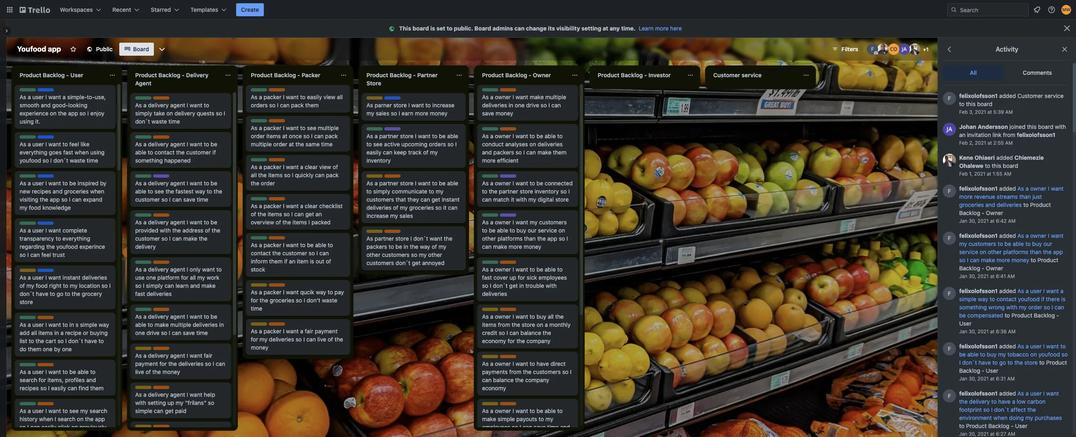 Task type: describe. For each thing, give the bounding box(es) containing it.
user inside system epic as a user i want a simple-to-use, smooth and good-looking experience on the app so i enjoy using it.
[[32, 94, 44, 101]]

of inside system basic as a delivery agent i want to be provided with the address of the customer so i can make the delivery
[[205, 227, 210, 234]]

chiemezie ohalewe (chiemezieohalewe) image
[[888, 44, 899, 55]]

0 vertical spatial board
[[474, 25, 491, 32]]

color: green, title: "system" element for as a user i want to feel like everything goes fast when using youfood so i don´t waste time
[[20, 136, 37, 142]]

this board is set to public. board admins can change its visibility setting at any time. learn more here
[[399, 25, 682, 32]]

packer for orders
[[264, 94, 281, 101]]

partner inside as a owner i want to be connected to the partner store inventory so i can match it with my digital store
[[499, 188, 518, 195]]

basic inside the system basic as a user i want to be able to search for items, profiles and recipes so i easily can find them
[[37, 364, 50, 370]]

am for jan 30, 2021 at 6:36 am
[[1008, 329, 1016, 335]]

from inside as a owner i want to buy all the items from the store on a monthly credit so i can balance the economy for the company
[[498, 322, 510, 329]]

system for as a user i want to in s simple way add all items in a recipe or buying list to the cart so i don´t have to do them one by one
[[20, 316, 37, 322]]

this
[[399, 25, 411, 32]]

system for as a packer i want a clear checklist of the items so i can get an overview of the items i packed
[[251, 197, 268, 204]]

added for as a user i want the delivery to have a low carbon footprint so i don´t affect the environment when doing my purchases
[[999, 390, 1016, 397]]

5 felixolofsson1 added from the top
[[959, 390, 1017, 397]]

complete
[[63, 227, 87, 234]]

color: green, title: "system" element for as a delivery agent i want to be provided with the address of the customer so i can make the delivery
[[135, 214, 153, 220]]

agent
[[135, 80, 151, 87]]

so inside as a partner store i want to be able to simply communicate to my customers that they can get instant deliveries of my groceries so it can increase my sales
[[435, 204, 442, 211]]

system for as a owner i want to be able to conduct analyses on deliveries and packers so i can make them more efficient
[[482, 127, 500, 134]]

provided
[[135, 227, 158, 234]]

added up to this board
[[996, 154, 1013, 161]]

5:39
[[993, 109, 1004, 115]]

want inside as a delivery agent i want help with setting up my "frilans" so simple can get paid
[[190, 392, 202, 399]]

digital
[[538, 196, 554, 203]]

product backlog - owner
[[482, 72, 551, 79]]

a inside system basic as a delivery agent i only want to use one platform for all my work so i simply can learn and make fast deliveries
[[143, 266, 146, 273]]

connected
[[545, 180, 573, 187]]

balance inside as a owner i want to have direct payments from the customers so i can balance the company economy
[[493, 377, 514, 384]]

at for feb 1, 2021 at 1:55 am
[[987, 171, 991, 177]]

Product Backlog - Delivery Agent text field
[[130, 69, 220, 90]]

color: orange, title: "basic" element for as a owner i want to be able to fast cover up for sick employees so i don´t get in trouble with deliveries
[[500, 261, 516, 267]]

at for jan 30, 2021 at 6:31 am
[[990, 376, 995, 382]]

color: green, title: "system" element for as a delivery agent i want to simply take on delivery quests so i don´t waste time
[[135, 96, 153, 103]]

can inside as a packer i want a fair payment for my deliveries so i can live of the money
[[306, 336, 316, 343]]

deliveries inside system basic as a owner i want to be able to fast cover up for sick employees so i don´t get in trouble with deliveries
[[482, 291, 507, 298]]

basic down "as a delivery agent i want to be able to make multiple deliveries in one drive so i can save time" link
[[153, 347, 166, 353]]

to product backlog - owner for streams
[[959, 202, 1051, 217]]

money inside as a delivery agent i want fair payment for the deliveries so i can live of the money
[[162, 369, 180, 376]]

kene ohiaeri (keneohiaeri) image
[[943, 154, 956, 167]]

system epic as a user i want complete transparency to everything regarding the  youfood experince so i can feel trust
[[20, 222, 105, 259]]

templates button
[[186, 3, 231, 16]]

fastest
[[176, 188, 193, 195]]

them inside system basic as a user i want to in s simple way add all items in a recipe or buying list to the cart so i don´t have to do them one by one
[[28, 346, 41, 353]]

color: orange, title: "basic" element for as a packer i want to be able to contact the customer so i can inform them if an item is out of stock
[[269, 237, 285, 243]]

pack inside system basic as a packer i want a clear view of all the items so i quickly can pack the order
[[326, 172, 339, 179]]

color: green, title: "system" element for as a packer i want to be able to contact the customer so i can inform them if an item is out of stock
[[251, 237, 268, 243]]

system basic as a packer i want to see multiple order items at once so i can pack multiple order at the same time
[[251, 119, 339, 148]]

more up system basic as a owner i want to be able to fast cover up for sick employees so i don´t get in trouble with deliveries
[[509, 243, 522, 250]]

the inside as a owner i want to be connected to the partner store inventory so i can match it with my digital store
[[489, 188, 497, 195]]

johan andersson (johanandersson213) image
[[943, 123, 956, 136]]

user up jan 30, 2021 at 6:31 am
[[986, 368, 998, 375]]

as a partner store i want to be able to see active upcoming orders so i easily can keep track of my inventory
[[366, 133, 458, 164]]

owner for as a owner i want to be connected to the partner store inventory so i can match it with my digital store "link"
[[495, 180, 511, 187]]

payment for as a delivery agent i want fair payment for the deliveries so i can live of the money
[[135, 361, 158, 368]]

want inside as a owner i want to have direct payments from the customers so i can balance the company economy
[[516, 361, 528, 368]]

once
[[289, 133, 302, 140]]

agent inside system basic as a delivery agent i want to be provided with the address of the customer so i can make the delivery
[[170, 219, 185, 226]]

they
[[408, 196, 419, 203]]

owner for as a owner i want my customers to be able to buy our service on other platforms than the app so i can make more money
[[986, 265, 1003, 272]]

a inside system basic as a delivery agent i want to simply take on delivery quests so i don´t waste time
[[143, 102, 146, 109]]

color: orange, title: "basic" element for as a user i want to be able to search for items, profiles and recipes so i easily can find them
[[37, 364, 54, 370]]

able inside as a partner store i want to be able to see active upcoming orders so i easily can keep track of my inventory
[[447, 133, 458, 140]]

color: yellow, title: "other" element for as a owner i want to buy all the items from the store on a monthly credit so i can balance the economy for the company
[[482, 308, 498, 314]]

basic down payments
[[500, 403, 513, 409]]

so inside the system basic as a user i want to be able to search for items, profiles and recipes so i easily can find them
[[40, 385, 47, 392]]

trust
[[53, 252, 65, 259]]

color: green, title: "system" element for as a owner i want to be able to fast cover up for sick employees so i don´t get in trouble with deliveries
[[482, 261, 500, 267]]

color: green, title: "system" element for as a owner i want to be able to conduct analyses on deliveries and packers so i can make them more efficient
[[482, 127, 500, 134]]

- left investor
[[644, 72, 647, 79]]

delivery up the take on the top of page
[[148, 102, 169, 109]]

delivery inside as a delivery agent i want help with setting up my "frilans" so simple can get paid
[[148, 392, 169, 399]]

customers inside as a owner i want to have direct payments from the customers so i can balance the company economy
[[533, 369, 561, 376]]

payouts
[[516, 416, 537, 423]]

1 horizontal spatial our
[[1043, 241, 1052, 248]]

color: orange, title: "basic" element for as a packer i want qucik way to pay for the groceries so i don't waste time
[[269, 284, 285, 290]]

want inside system basic as a delivery agent i only want to use one platform for all my work so i simply can learn and make fast deliveries
[[202, 266, 215, 273]]

added for as a user i want a simple way to contact youfood if there is something wrong with my order so i can be compensated
[[999, 288, 1016, 295]]

jan 30, 2021 at 6:41 am link
[[959, 274, 1015, 280]]

felixolofsson1 for as a user i want the delivery to have a low carbon footprint so i don´t affect the environment when doing my purchases
[[959, 390, 998, 397]]

felixolofsson1 added for able
[[959, 343, 1017, 350]]

felixolofsson1 down joined
[[1017, 132, 1055, 138]]

as inside the system basic as a packer i want to be able to contact the customer so i can inform them if an item is out of stock
[[251, 242, 257, 249]]

- left packer at the top of the page
[[297, 72, 300, 79]]

felixolofsson1 for as a user i want to be able to buy my tobacco on youfood so i don´t have to go to the store
[[959, 343, 998, 350]]

items inside system basic as a user i want to in s simple way add all items in a recipe or buying list to the cart so i don´t have to do them one by one
[[38, 330, 53, 337]]

at left any
[[603, 25, 608, 32]]

system basic as a user i want to see my search history when i search on the app so i can easily click on previously searched words
[[20, 403, 107, 438]]

Product Backlog - Partner Store text field
[[362, 69, 451, 90]]

0 vertical spatial our
[[528, 227, 536, 234]]

other for as a owner i want to have direct payments from the customers so i can balance the company economy
[[482, 355, 495, 362]]

product backlog - delivery agent
[[135, 72, 208, 87]]

delivery up provided
[[148, 219, 169, 226]]

create
[[241, 6, 259, 13]]

a inside as a owner i want to be able to make simple payouts to my employees so i can save time and money
[[490, 408, 493, 415]]

on inside system basic as a owner i want to be able to conduct analyses on deliveries and packers so i can make them more efficient
[[530, 141, 536, 148]]

this member is an admin of this board. image
[[874, 51, 878, 55]]

live for as a packer i want a fair payment for my deliveries so i can live of the money
[[317, 336, 326, 343]]

color: orange, title: "basic" element for as a packer i want a clear checklist of the items so i can get an overview of the items i packed
[[269, 197, 285, 204]]

other for as a owner i want to buy all the items from the store on a monthly credit so i can balance the economy for the company
[[482, 308, 495, 314]]

monthly
[[549, 322, 571, 329]]

way inside as a packer i want qucik way to pay for the groceries so i don't waste time
[[316, 289, 326, 296]]

so inside system basic as a packer i want a clear checklist of the items so i can get an overview of the items i packed
[[284, 211, 290, 218]]

am for jan 30, 2021 at 6:41 am
[[1007, 274, 1015, 280]]

board link
[[119, 43, 154, 56]]

don't
[[307, 297, 320, 304]]

delivery left quests
[[175, 110, 195, 117]]

more left here
[[655, 25, 669, 32]]

system basic as a user i want to in s simple way add all items in a recipe or buying list to the cart so i don´t have to do them one by one
[[20, 316, 109, 353]]

the inside system basic as a packer i want to see multiple order items at once so i can pack multiple order at the same time
[[295, 141, 304, 148]]

can inside system basic as a packer i want a clear checklist of the items so i can get an overview of the items i packed
[[294, 211, 304, 218]]

color: orange, title: "basic" element for as a delivery agent i want to be provided with the address of the customer so i can make the delivery
[[153, 214, 169, 220]]

paid
[[175, 408, 186, 415]]

grocery
[[82, 291, 102, 298]]

conduct
[[482, 141, 504, 148]]

backlog down there
[[1034, 312, 1055, 319]]

felixolofsson1 (felixolofsson1) image for as a owner i want my customers to be able to buy our service on other platforms than the app so i can make more money
[[943, 232, 956, 245]]

purchases
[[1035, 415, 1062, 422]]

user inside as a user i want to be able to buy my tobacco on youfood so i don´t have to go to the store
[[1030, 343, 1042, 350]]

system for as a owner i want make multiple deliveries in one drive so i can save money
[[482, 88, 500, 94]]

buka4chocksy (ochokopeter) image
[[877, 44, 889, 55]]

basic up payments
[[500, 355, 513, 362]]

so inside system epic as a user i want complete transparency to everything regarding the  youfood experince so i can feel trust
[[20, 252, 26, 259]]

backlog up jan 30, 2021 at 6:31 am link
[[959, 368, 980, 375]]

clear for get
[[305, 203, 318, 210]]

good-
[[52, 102, 68, 109]]

system for as a delivery agent i want to be able to contact the customer if something happened
[[135, 136, 153, 142]]

color: green, title: "system" element for as a packer i want a clear checklist of the items so i can get an overview of the items i packed
[[251, 197, 268, 204]]

cart
[[46, 338, 56, 345]]

as a user i want to be able to search for items, profiles and recipes so i easily can find them link
[[20, 368, 111, 393]]

basic up communicate
[[384, 175, 397, 181]]

user inside product backlog - user text field
[[70, 72, 83, 79]]

color: orange, title: "basic" element down as a delivery agent i want help with setting up my "frilans" so simple can get paid
[[153, 425, 169, 432]]

30, for as a owner i want my customers to be able to buy our service on other platforms than the app so i can make more money
[[969, 274, 976, 280]]

inspired
[[78, 180, 99, 187]]

as a delivery agent i want to be able to contact the customer if something happened link
[[135, 140, 226, 165]]

system basic as a delivery agent i want to be able to contact the customer if something happened
[[135, 136, 217, 164]]

system for as a packer i want to see multiple order items at once so i can pack multiple order at the same time
[[251, 119, 268, 125]]

as inside as a partner store i want to be able to see active upcoming orders so i easily can keep track of my inventory
[[366, 133, 373, 140]]

customer inside the system basic as a packer i want to be able to contact the customer so i can inform them if an item is out of stock
[[282, 250, 307, 257]]

system basic as a packer i want to be able to contact the customer so i can inform them if an item is out of stock
[[251, 237, 333, 273]]

other for as a owner i want to be able to make simple payouts to my employees so i can save time and money
[[482, 403, 495, 409]]

packers inside as partner store i don´t want the packers to be in the way of my other customers so my other customers don´t get annoyed
[[366, 243, 387, 250]]

balance inside as a owner i want to buy all the items from the store on a monthly credit so i can balance the economy for the company
[[521, 330, 541, 337]]

basic down as a delivery agent i want fair payment for the deliveries so i can live of the money in the left of the page
[[153, 386, 166, 392]]

user down compensated at the right
[[959, 320, 972, 327]]

contact inside the system basic as a packer i want to be able to contact the customer so i can inform them if an item is out of stock
[[251, 250, 271, 257]]

payment for as a packer i want a fair payment for my deliveries so i can live of the money
[[315, 328, 338, 335]]

and inside system basic as a delivery agent i only want to use one platform for all my work so i simply can learn and make fast deliveries
[[190, 283, 200, 289]]

earn
[[402, 110, 413, 117]]

backlog left investor
[[621, 72, 643, 79]]

color: orange, title: "basic" element for as a delivery agent i want to be able to contact the customer if something happened
[[153, 136, 169, 142]]

30, for as a owner i want more revenue streams than just groceries and deliveries
[[969, 218, 976, 224]]

color: green, title: "system" element for as a packer i want to easily view all orders so i can pack them
[[251, 88, 268, 94]]

direct
[[550, 361, 566, 368]]

basic down as a delivery agent i want help with setting up my "frilans" so simple can get paid
[[153, 425, 166, 432]]

epic for as a user i want complete transparency to everything regarding the  youfood experince so i can feel trust
[[37, 222, 48, 228]]

jan for as a user i want a simple way to contact youfood if there is something wrong with my order so i can be compensated
[[959, 329, 967, 335]]

learn more here link
[[636, 25, 682, 32]]

at left once at the left top of page
[[282, 133, 287, 140]]

them inside the system basic as a user i want to be able to search for items, profiles and recipes so i easily can find them
[[90, 385, 104, 392]]

items up overview
[[268, 211, 282, 218]]

to inside system basic as a delivery agent i want to simply take on delivery quests so i don´t waste time
[[204, 102, 209, 109]]

delivery down provided
[[135, 243, 156, 250]]

epic down product backlog - partner store
[[384, 96, 394, 103]]

color: green, title: "system" element for as a user i want to be inspired by new recipes and groceries when visiting the app so i can expand my food knowledge
[[20, 175, 37, 181]]

2:55
[[993, 140, 1004, 146]]

epic for as a user i want to feel like everything goes fast when using youfood so i don´t waste time
[[37, 136, 48, 142]]

my inside as a packer i want a fair payment for my deliveries so i can live of the money
[[260, 336, 267, 343]]

as a packer i want a clear checklist of the items so i can get an overview of the items i packed link
[[251, 202, 345, 227]]

other for as a partner store i want to be able to simply communicate to my customers that they can get instant deliveries of my groceries so it can increase my sales
[[366, 175, 380, 181]]

1 horizontal spatial as a owner i want my customers to be able to buy our service on other platforms than the app so i can make more money link
[[959, 232, 1064, 264]]

a inside the system basic as a packer i want to be able to contact the customer so i can inform them if an item is out of stock
[[259, 242, 262, 249]]

jan 30, 2021 at 6:42 am
[[959, 218, 1016, 224]]

looking
[[68, 102, 87, 109]]

backlog up jan 30, 2021 at 6:42 am link
[[959, 210, 980, 217]]

want inside system basic as a owner i want make multiple deliveries in one drive so i can save money
[[516, 94, 528, 101]]

other for left as a owner i want my customers to be able to buy our service on other platforms than the app so i can make more money "link"
[[482, 235, 496, 242]]

have inside as a user i want the delivery to have a low carbon footprint so i don´t affect the environment when doing my purchases to product backlog - user
[[998, 399, 1011, 406]]

save inside system basic as a delivery agent i want to be able to make multiple deliveries in one drive so i can save time
[[183, 330, 195, 337]]

basic down as a packer i want qucik way to pay for the groceries so i don't waste time
[[269, 323, 281, 329]]

color: blue, title: "epic" element for as a user i want complete transparency to everything regarding the  youfood experince so i can feel trust
[[37, 222, 54, 228]]

so inside as a delivery agent i want help with setting up my "frilans" so simple can get paid
[[208, 400, 214, 407]]

as a delivery agent i want to be able to make multiple deliveries in one drive so i can save time link
[[135, 313, 226, 338]]

live for as a delivery agent i want fair payment for the deliveries so i can live of the money
[[135, 369, 144, 376]]

can inside system basic as a packer i want a clear view of all the items so i quickly can pack the order
[[315, 172, 324, 179]]

as a owner i want my customers to be able to buy our service on other platforms than the app so i can make more money for left as a owner i want my customers to be able to buy our service on other platforms than the app so i can make more money "link"
[[482, 219, 568, 250]]

simply inside system basic as a delivery agent i only want to use one platform for all my work so i simply can learn and make fast deliveries
[[146, 283, 163, 289]]

chiemezie ohalewe
[[959, 154, 1044, 169]]

comments
[[1023, 69, 1052, 76]]

color: orange, title: "basic" element for as a user i want to in s simple way add all items in a recipe or buying list to the cart so i don´t have to do them one by one
[[37, 316, 54, 322]]

be inside as a partner store i want to be able to see active upcoming orders so i easily can keep track of my inventory
[[439, 133, 446, 140]]

view for easily
[[323, 94, 335, 101]]

as a user i want the delivery to have a low carbon footprint so i don´t affect the environment when doing my purchases to product backlog - user
[[959, 390, 1062, 430]]

be inside system basic as a delivery agent i want to be provided with the address of the customer so i can make the delivery
[[211, 219, 217, 226]]

experince
[[79, 243, 105, 250]]

a inside as a partner store i want to be able to simply communicate to my customers that they can get instant deliveries of my groceries so it can increase my sales
[[375, 180, 378, 187]]

color: blue, title: "epic" element for as a user i want a simple-to-use, smooth and good-looking experience on the app so i enjoy using it.
[[37, 88, 54, 94]]

my inside system epic as a user i want to be inspired by new recipes and groceries when visiting the app so i can expand my food knowledge
[[20, 204, 27, 211]]

0 vertical spatial felixolofsson1 (felixolofsson1) image
[[867, 44, 878, 55]]

basic inside the system basic as a packer i want to be able to contact the customer so i can inform them if an item is out of stock
[[269, 237, 281, 243]]

basic down that
[[384, 230, 397, 236]]

added for as a user i want to be able to buy my tobacco on youfood so i don´t have to go to the store
[[999, 343, 1016, 350]]

chiemezie
[[1014, 154, 1044, 161]]

as inside system basic as a owner i want to be able to fast cover up for sick employees so i don´t get in trouble with deliveries
[[482, 266, 489, 273]]

system basic as a delivery agent i want to be able to make multiple deliveries in one drive so i can save time
[[135, 308, 224, 337]]

items left packed
[[293, 219, 307, 226]]

words
[[45, 432, 61, 438]]

owner inside system basic as a owner i want to be able to conduct analyses on deliveries and packers so i can make them more efficient
[[495, 133, 511, 140]]

felixolofsson1 up 3,
[[959, 92, 998, 99]]

right
[[49, 283, 61, 289]]

system for as a owner i want to be able to fast cover up for sick employees so i don´t get in trouble with deliveries
[[482, 261, 500, 267]]

user inside system basic as a user i want to in s simple way add all items in a recipe or buying list to the cart so i don´t have to do them one by one
[[32, 322, 44, 329]]

system basic as a delivery agent i want to simply take on delivery quests so i don´t waste time
[[135, 96, 225, 125]]

system epic as a user i want a simple-to-use, smooth and good-looking experience on the app so i enjoy using it.
[[20, 88, 106, 125]]

by inside system epic as a user i want to be inspired by new recipes and groceries when visiting the app so i can expand my food knowledge
[[100, 180, 106, 187]]

and inside system basic as a owner i want to be able to conduct analyses on deliveries and packers so i can make them more efficient
[[482, 149, 492, 156]]

am for feb 3, 2021 at 5:39 am
[[1005, 109, 1013, 115]]

stock
[[251, 266, 265, 273]]

see inside system basic as a user i want to see my search history when i search on the app so i can easily click on previously searched words
[[69, 408, 79, 415]]

color: green, title: "system" element for as a user i want a simple-to-use, smooth and good-looking experience on the app so i enjoy using it.
[[20, 88, 37, 94]]

Board name text field
[[13, 43, 65, 56]]

basic inside system basic as a user i want to see my search history when i search on the app so i can easily click on previously searched words
[[37, 403, 50, 409]]

color: blue, title: "epic" element for as a user i want to be inspired by new recipes and groceries when visiting the app so i can expand my food knowledge
[[37, 175, 54, 181]]

board down "chiemezie"
[[1003, 162, 1018, 169]]

than for left as a owner i want my customers to be able to buy our service on other platforms than the app so i can make more money "link"
[[524, 235, 536, 242]]

color: orange, title: "basic" element for as a packer i want to see multiple order items at once so i can pack multiple order at the same time
[[269, 119, 285, 125]]

jan 30, 2021 at 6:36 am link
[[959, 329, 1016, 335]]

system basic as a packer i want to easily view all orders so i can pack them
[[251, 88, 343, 109]]

simple inside as a delivery agent i want help with setting up my "frilans" so simple can get paid
[[135, 408, 152, 415]]

don´t left annoyed
[[396, 260, 410, 267]]

backlog up system basic as a owner i want make multiple deliveries in one drive so i can save money
[[505, 72, 527, 79]]

youfood inside as a user i want a simple way to contact youfood if there is something wrong with my order so i can be compensated
[[1018, 296, 1040, 303]]

backlog left packer at the top of the page
[[274, 72, 296, 79]]

sm image
[[388, 25, 399, 33]]

order inside as a user i want a simple way to contact youfood if there is something wrong with my order so i can be compensated
[[1028, 304, 1042, 311]]

to inside system basic as a packer i want to see multiple order items at once so i can pack multiple order at the same time
[[300, 125, 305, 132]]

track
[[408, 149, 422, 156]]

communicate
[[392, 188, 427, 195]]

owner inside system basic as a owner i want make multiple deliveries in one drive so i can save money
[[495, 94, 511, 101]]

can inside the system basic as a user i want to be able to search for items, profiles and recipes so i easily can find them
[[68, 385, 77, 392]]

so inside as a user i want the delivery to have a low carbon footprint so i don´t affect the environment when doing my purchases to product backlog - user
[[983, 407, 990, 414]]

2 vertical spatial search
[[58, 416, 75, 423]]

basic down cover
[[500, 308, 513, 314]]

as inside as parner store i want to increase my sales so i earn more money
[[366, 102, 373, 109]]

to-
[[87, 94, 95, 101]]

felixolofsson1 for as a user i want a simple way to contact youfood if there is something wrong with my order so i can be compensated
[[959, 288, 998, 295]]

don´t inside as a user i want the delivery to have a low carbon footprint so i don´t affect the environment when doing my purchases to product backlog - user
[[994, 407, 1009, 414]]

the inside system basic as a delivery agent i want to be able to contact the customer if something happened
[[176, 149, 185, 156]]

system basic as a packer i want a clear checklist of the items so i can get an overview of the items i packed
[[251, 197, 343, 226]]

- up system basic as a owner i want make multiple deliveries in one drive so i can save money
[[529, 72, 531, 79]]

other for as a delivery agent i want fair payment for the deliveries so i can live of the money
[[135, 347, 149, 353]]

as parner store i want to increase my sales so i earn more money link
[[366, 101, 461, 118]]

as a owner i want make multiple deliveries in one drive so i can save money link
[[482, 93, 573, 118]]

want inside as a owner i want more revenue streams than just groceries and deliveries
[[1051, 185, 1064, 192]]

product inside as a user i want the delivery to have a low carbon footprint so i don´t affect the environment when doing my purchases to product backlog - user
[[966, 423, 987, 430]]

as a delivery agent i want to simply take on delivery quests so i don´t waste time link
[[135, 101, 226, 126]]

color: green, title: "system" element for as a owner i want make multiple deliveries in one drive so i can save money
[[482, 88, 500, 94]]

doing
[[1009, 415, 1024, 422]]

if inside system basic as a delivery agent i want to be able to contact the customer if something happened
[[212, 149, 216, 156]]

- up jan 30, 2021 at 6:42 am
[[982, 210, 984, 217]]

system basic as a packer i want a clear view of all the items so i quickly can pack the order
[[251, 158, 339, 187]]

as a owner i want to have direct payments from the customers so i can balance the company economy link
[[482, 360, 573, 393]]

want inside system basic as a owner i want to be able to fast cover up for sick employees so i don´t get in trouble with deliveries
[[516, 266, 528, 273]]

system for as a user i want to be able to search for items, profiles and recipes so i easily can find them
[[20, 364, 37, 370]]

feb 2, 2021 at 2:55 am
[[959, 140, 1013, 146]]

affect
[[1011, 407, 1026, 414]]

multiple inside system basic as a owner i want make multiple deliveries in one drive so i can save money
[[545, 94, 566, 101]]

work
[[207, 274, 219, 281]]

filters
[[842, 46, 858, 53]]

f button for as a owner i want my customers to be able to buy our service on other platforms than the app so i can make more money
[[943, 232, 956, 245]]

deliveries inside as a partner store i want to be able to simply communicate to my customers that they can get instant deliveries of my groceries so it can increase my sales
[[366, 204, 391, 211]]

can inside system basic as a owner i want to be able to conduct analyses on deliveries and packers so i can make them more efficient
[[526, 149, 536, 156]]

1 horizontal spatial is
[[430, 25, 435, 32]]

like
[[81, 141, 89, 148]]

do
[[20, 346, 26, 353]]

make inside as a owner i want to be able to make simple payouts to my employees so i can save time and money
[[482, 416, 496, 423]]

feb for an
[[959, 140, 968, 146]]

it.
[[35, 118, 40, 125]]

as a user i want complete transparency to everything regarding the  youfood experince so i can feel trust link
[[20, 227, 111, 259]]

felixolofsson1 (felixolofsson1) image for as a user i want to be able to buy my tobacco on youfood so i don´t have to go to the store
[[943, 343, 956, 356]]

color: orange, title: "basic" element for as a owner i want to have direct payments from the customers so i can balance the company economy
[[500, 355, 516, 362]]

color: green, title: "system" element for as a user i want to in s simple way add all items in a recipe or buying list to the cart so i don´t have to do them one by one
[[20, 316, 37, 322]]

backlog up jan 30, 2021 at 6:41 am link
[[959, 265, 980, 272]]

2021 for 6:36
[[978, 329, 989, 335]]

color: orange, title: "basic" element for as a user i want to see my search history when i search on the app so i can easily click on previously searched words
[[37, 403, 54, 409]]

color: orange, title: "basic" element for as a delivery agent i want help with setting up my "frilans" so simple can get paid
[[153, 386, 169, 392]]

want inside system basic as a delivery agent i want to be able to make multiple deliveries in one drive so i can save time
[[190, 313, 202, 320]]

at for jan 30, 2021 at 6:42 am
[[990, 218, 995, 224]]

order left once at the left top of page
[[251, 133, 265, 140]]

pay
[[335, 289, 344, 296]]

the inside as a user i want instant deliveries of my food right to my location so i don´t have to go to the grocery store
[[72, 291, 80, 298]]

as a user i want to be able to buy my tobacco on youfood so i don´t have to go to the store link
[[959, 343, 1068, 366]]

everything for to
[[20, 149, 47, 156]]

as a owner i want to buy all the items from the store on a monthly credit so i can balance the economy for the company
[[482, 313, 571, 345]]

don´t up annoyed
[[413, 235, 428, 242]]

0 vertical spatial setting
[[581, 25, 601, 32]]

as a delivery agent i want to be able to see the fastest way to the customer so i can save time
[[135, 180, 222, 203]]

2021 for 5:39
[[975, 109, 986, 115]]

agent inside as a delivery agent i want help with setting up my "frilans" so simple can get paid
[[170, 392, 185, 399]]

agent inside as a delivery agent i want to be able to see the fastest way to the customer so i can save time
[[170, 180, 185, 187]]

and inside system epic as a user i want to be inspired by new recipes and groceries when visiting the app so i can expand my food knowledge
[[53, 188, 62, 195]]

deliveries inside as a delivery agent i want fair payment for the deliveries so i can live of the money
[[178, 361, 203, 368]]

jan for as a owner i want more revenue streams than just groceries and deliveries
[[959, 218, 967, 224]]

other for as partner store i don´t want the packers to be in the way of my other customers so my other customers don´t get annoyed
[[366, 230, 380, 236]]

basic inside system basic as a owner i want make multiple deliveries in one drive so i can save money
[[500, 88, 513, 94]]

ohiaeri
[[975, 154, 995, 161]]

a inside as a user i want instant deliveries of my food right to my location so i don´t have to go to the grocery store
[[28, 274, 31, 281]]

want inside system basic as a packer i want a clear view of all the items so i quickly can pack the order
[[286, 164, 299, 171]]

experience
[[20, 110, 48, 117]]

create button
[[236, 3, 264, 16]]

want inside the system basic as a user i want to be able to search for items, profiles and recipes so i easily can find them
[[48, 369, 61, 376]]

same
[[306, 141, 320, 148]]

want inside as parner store i want to increase my sales so i earn more money
[[411, 102, 424, 109]]

fast inside system epic as a user i want to feel like everything goes fast when using youfood so i don´t waste time
[[63, 149, 73, 156]]

a inside system basic as a owner i want to be able to fast cover up for sick employees so i don´t get in trouble with deliveries
[[490, 266, 493, 273]]

as a user i want to see my search history when i search on the app so i can easily click on previously searched words link
[[20, 408, 111, 438]]

- up jan 30, 2021 at 6:31 am
[[982, 368, 984, 375]]

andersson
[[978, 123, 1008, 130]]

increase inside as a partner store i want to be able to simply communicate to my customers that they can get instant deliveries of my groceries so it can increase my sales
[[366, 213, 389, 219]]

as a owner i want to be able to conduct analyses on deliveries and packers so i can make them more efficient link
[[482, 132, 573, 165]]



Task type: vqa. For each thing, say whether or not it's contained in the screenshot.


Task type: locate. For each thing, give the bounding box(es) containing it.
color: purple, title: "additional value" element for buy
[[500, 214, 516, 217]]

other for as a packer i want a fair payment for my deliveries so i can live of the money
[[251, 323, 264, 329]]

than
[[1019, 193, 1031, 200], [524, 235, 536, 242], [1030, 249, 1042, 256]]

store inside as a partner store i want to be able to see active upcoming orders so i easily can keep track of my inventory
[[400, 133, 413, 140]]

1 vertical spatial increase
[[366, 213, 389, 219]]

f for as a owner i want more revenue streams than just groceries and deliveries
[[948, 188, 951, 195]]

color: green, title: "system" element for as a packer i want a clear view of all the items so i quickly can pack the order
[[251, 158, 268, 164]]

color: orange, title: "basic" element for as partner store i don´t want the packers to be in the way of my other customers so my other customers don´t get annoyed
[[384, 230, 401, 236]]

take
[[154, 110, 165, 117]]

felixolofsson1 down jan 30, 2021 at 6:42 am
[[959, 232, 998, 239]]

0 vertical spatial recipes
[[32, 188, 51, 195]]

at down once at the left top of page
[[289, 141, 294, 148]]

2021 for 6:41
[[978, 274, 989, 280]]

other for as a delivery agent i want help with setting up my "frilans" so simple can get paid
[[135, 386, 149, 392]]

1 clear from the top
[[305, 164, 318, 171]]

am right 5:39
[[1005, 109, 1013, 115]]

investor
[[648, 72, 671, 79]]

added for as a owner i want more revenue streams than just groceries and deliveries
[[999, 185, 1016, 192]]

so inside system basic as a delivery agent i only want to use one platform for all my work so i simply can learn and make fast deliveries
[[135, 283, 141, 289]]

3 jan from the top
[[959, 329, 967, 335]]

is inside the system basic as a packer i want to be able to contact the customer so i can inform them if an item is out of stock
[[310, 258, 314, 265]]

color: yellow, title: "other" element for as a delivery agent i want help with setting up my "frilans" so simple can get paid
[[135, 386, 151, 392]]

at left 5:39
[[988, 109, 992, 115]]

basic down overview
[[269, 237, 281, 243]]

fast left cover
[[482, 274, 492, 281]]

an down johan
[[959, 132, 966, 138]]

and inside as a owner i want to be able to make simple payouts to my employees so i can save time and money
[[560, 424, 570, 431]]

color: orange, title: "basic" element
[[269, 88, 285, 94], [500, 88, 516, 94], [153, 96, 169, 103], [269, 119, 285, 125], [500, 127, 516, 134], [153, 136, 169, 142], [269, 158, 285, 164], [384, 175, 401, 181], [269, 197, 285, 204], [153, 214, 169, 220], [384, 230, 401, 236], [269, 237, 285, 243], [153, 261, 169, 267], [500, 261, 516, 267], [269, 284, 285, 290], [153, 308, 169, 314], [500, 308, 516, 314], [37, 316, 54, 322], [269, 323, 285, 329], [153, 347, 169, 353], [500, 355, 516, 362], [37, 364, 54, 370], [153, 386, 169, 392], [37, 403, 54, 409], [500, 403, 516, 409], [153, 425, 169, 432]]

color: purple, title: "additional value" element
[[384, 127, 401, 131], [153, 175, 169, 178], [500, 175, 516, 178], [500, 214, 516, 217]]

1 vertical spatial pack
[[325, 133, 338, 140]]

groceries left don't
[[270, 297, 294, 304]]

felixolofsson1 for as a owner i want my customers to be able to buy our service on other platforms than the app so i can make more money
[[959, 232, 998, 239]]

1 vertical spatial waste
[[70, 157, 85, 164]]

am right 2:55
[[1005, 140, 1013, 146]]

1 30, from the top
[[969, 218, 976, 224]]

want inside as a user i want the delivery to have a low carbon footprint so i don´t affect the environment when doing my purchases to product backlog - user
[[1046, 390, 1059, 397]]

0 horizontal spatial as a owner i want my customers to be able to buy our service on other platforms than the app so i can make more money link
[[482, 219, 573, 251]]

color: orange, title: "basic" element up items, at the left bottom of the page
[[37, 364, 54, 370]]

felixolofsson1 added down jan 30, 2021 at 6:41 am link
[[959, 288, 1017, 295]]

2 feb from the top
[[959, 140, 968, 146]]

as inside as partner store i don´t want the packers to be in the way of my other customers so my other customers don´t get annoyed
[[366, 235, 373, 242]]

system basic as a user i want to be able to search for items, profiles and recipes so i easily can find them
[[20, 364, 104, 392]]

product backlog - packer
[[251, 72, 320, 79]]

3 felixolofsson1 (felixolofsson1) image from the top
[[943, 287, 956, 300]]

Product Backlog - User text field
[[15, 69, 104, 82]]

fair up the help
[[204, 353, 212, 360]]

2 vertical spatial an
[[289, 258, 295, 265]]

feb left 3,
[[959, 109, 968, 115]]

joined this board with an invitation link from
[[959, 123, 1066, 138]]

1 horizontal spatial increase
[[432, 102, 454, 109]]

with
[[1055, 123, 1066, 130], [516, 196, 527, 203], [160, 227, 171, 234], [546, 283, 557, 289], [1006, 304, 1017, 311], [135, 400, 146, 407]]

overview
[[251, 219, 274, 226]]

8 agent from the top
[[170, 392, 185, 399]]

maria williams (mariawilliams94) image
[[1061, 5, 1071, 15]]

customer service
[[713, 72, 762, 79]]

star or unstar board image
[[70, 46, 77, 53]]

able inside system basic as a delivery agent i want to be able to contact the customer if something happened
[[135, 149, 146, 156]]

am right 1:55
[[1004, 171, 1011, 177]]

as a user i want the delivery to have a low carbon footprint so i don´t affect the environment when doing my purchases link
[[959, 390, 1062, 422]]

2021 for 6:31
[[978, 376, 989, 382]]

2 felixolofsson1 added from the top
[[959, 232, 1017, 239]]

wrong
[[988, 304, 1005, 311]]

2 vertical spatial is
[[1061, 296, 1066, 303]]

as a partner store i want to be able to simply communicate to my customers that they can get instant deliveries of my groceries so it can increase my sales link
[[366, 180, 461, 220]]

color: orange, title: "basic" element down as a packer i want qucik way to pay for the groceries so i don't waste time
[[269, 323, 285, 329]]

partner
[[417, 72, 438, 79]]

0 horizontal spatial our
[[528, 227, 536, 234]]

as a user i want a simple way to contact youfood if there is something wrong with my order so i can be compensated
[[959, 288, 1066, 319]]

user
[[32, 94, 44, 101], [32, 141, 44, 148], [32, 180, 44, 187], [32, 227, 44, 234], [32, 274, 44, 281], [1030, 288, 1042, 295], [32, 322, 44, 329], [1030, 343, 1042, 350], [32, 369, 44, 376], [1030, 390, 1042, 397], [32, 408, 44, 415]]

customers inside as a partner store i want to be able to simply communicate to my customers that they can get instant deliveries of my groceries so it can increase my sales
[[366, 196, 394, 203]]

this for to this board
[[992, 162, 1001, 169]]

orders
[[251, 102, 268, 109], [429, 141, 446, 148]]

up inside system basic as a owner i want to be able to fast cover up for sick employees so i don´t get in trouble with deliveries
[[510, 274, 516, 281]]

f for as a owner i want my customers to be able to buy our service on other platforms than the app so i can make more money
[[948, 235, 951, 242]]

0 horizontal spatial search
[[20, 377, 37, 384]]

feb left 1,
[[959, 171, 968, 177]]

expand
[[83, 196, 102, 203]]

5 agent from the top
[[170, 266, 185, 273]]

by inside system basic as a user i want to in s simple way add all items in a recipe or buying list to the cart so i don´t have to do them one by one
[[54, 346, 60, 353]]

be inside system basic as a owner i want to be able to fast cover up for sick employees so i don´t get in trouble with deliveries
[[537, 266, 543, 273]]

color: green, title: "system" element for as a partner store i want to be able to see active upcoming orders so i easily can keep track of my inventory
[[366, 127, 384, 134]]

7 packer from the top
[[264, 328, 281, 335]]

0 horizontal spatial if
[[212, 149, 216, 156]]

Customer service text field
[[708, 69, 798, 82]]

1 vertical spatial go
[[999, 360, 1006, 366]]

want inside as a user i want instant deliveries of my food right to my location so i don´t have to go to the grocery store
[[48, 274, 61, 281]]

customer inside text field
[[713, 72, 740, 79]]

goes
[[49, 149, 62, 156]]

everything down complete on the left of page
[[62, 235, 90, 242]]

fair down don't
[[305, 328, 313, 335]]

owner for as a owner i want more revenue streams than just groceries and deliveries
[[986, 210, 1003, 217]]

by right inspired
[[100, 180, 106, 187]]

customize views image
[[158, 45, 166, 53]]

learn
[[639, 25, 654, 32]]

recipe
[[65, 330, 81, 337]]

1 vertical spatial our
[[1043, 241, 1052, 248]]

all link
[[943, 66, 1004, 80]]

deliveries inside system basic as a owner i want make multiple deliveries in one drive so i can save money
[[482, 102, 507, 109]]

1 feb from the top
[[959, 109, 968, 115]]

want inside system basic as a delivery agent i want to be able to contact the customer if something happened
[[190, 141, 202, 148]]

easily inside as a partner store i want to be able to see active upcoming orders so i easily can keep track of my inventory
[[366, 149, 381, 156]]

color: orange, title: "basic" element down as a packer i want to see multiple order items at once so i can pack multiple order at the same time link
[[269, 158, 285, 164]]

my inside system basic as a user i want to see my search history when i search on the app so i can easily click on previously searched words
[[80, 408, 88, 415]]

board up feb 3, 2021 at 5:39 am
[[977, 101, 992, 107]]

able inside system basic as a delivery agent i want to be able to make multiple deliveries in one drive so i can save time
[[135, 322, 146, 329]]

1 horizontal spatial payment
[[315, 328, 338, 335]]

0 vertical spatial platforms
[[498, 235, 523, 242]]

orders inside system basic as a packer i want to easily view all orders so i can pack them
[[251, 102, 268, 109]]

system inside system epic as a user i want a simple-to-use, smooth and good-looking experience on the app so i enjoy using it.
[[20, 88, 37, 94]]

back to home image
[[20, 3, 50, 16]]

2 agent from the top
[[170, 141, 185, 148]]

kene ohiaeri (keneohiaeri) image
[[909, 44, 921, 55]]

1 horizontal spatial go
[[999, 360, 1006, 366]]

system for as a user i want to feel like everything goes fast when using youfood so i don´t waste time
[[20, 136, 37, 142]]

with inside the joined this board with an invitation link from
[[1055, 123, 1066, 130]]

a inside as a owner i want to be connected to the partner store inventory so i can match it with my digital store
[[490, 180, 493, 187]]

1 horizontal spatial using
[[90, 149, 105, 156]]

system for as a packer i want a clear view of all the items so i quickly can pack the order
[[251, 158, 268, 164]]

search image
[[951, 7, 957, 13]]

1 vertical spatial platforms
[[1003, 249, 1028, 256]]

2 horizontal spatial an
[[959, 132, 966, 138]]

felixolofsson1 for as a owner i want more revenue streams than just groceries and deliveries
[[959, 185, 998, 192]]

contact up happened
[[155, 149, 175, 156]]

0 vertical spatial by
[[100, 180, 106, 187]]

don´t left affect
[[994, 407, 1009, 414]]

groceries down inspired
[[64, 188, 89, 195]]

f button for as a user i want to be able to buy my tobacco on youfood so i don´t have to go to the store
[[943, 343, 956, 356]]

as a packer i want to see multiple order items at once so i can pack multiple order at the same time link
[[251, 124, 345, 149]]

2 vertical spatial owner
[[986, 265, 1003, 272]]

5 packer from the top
[[264, 242, 281, 249]]

platform
[[157, 274, 180, 281]]

color: orange, title: "basic" element for as a delivery agent i want to be able to make multiple deliveries in one drive so i can save time
[[153, 308, 169, 314]]

color: yellow, title: "other" element for as a delivery agent i want fair payment for the deliveries so i can live of the money
[[135, 347, 151, 353]]

0 vertical spatial orders
[[251, 102, 268, 109]]

feb for this
[[959, 109, 968, 115]]

to product backlog - user for youfood
[[959, 312, 1059, 327]]

as inside the system basic as a user i want to be able to search for items, profiles and recipes so i easily can find them
[[20, 369, 26, 376]]

4 agent from the top
[[170, 219, 185, 226]]

basic up "platform"
[[153, 261, 166, 267]]

an
[[959, 132, 966, 138], [316, 211, 322, 218], [289, 258, 295, 265]]

simply left communicate
[[373, 188, 390, 195]]

owner for the rightmost as a owner i want my customers to be able to buy our service on other platforms than the app so i can make more money "link"
[[1030, 232, 1046, 239]]

owner up 6:41
[[986, 265, 1003, 272]]

1 horizontal spatial packers
[[493, 149, 514, 156]]

up left "frilans" at left
[[167, 400, 174, 407]]

4 packer from the top
[[264, 203, 281, 210]]

board right this
[[413, 25, 429, 32]]

- down there
[[1056, 312, 1059, 319]]

using
[[20, 118, 34, 125], [90, 149, 105, 156]]

of inside the system basic as a packer i want to be able to contact the customer so i can inform them if an item is out of stock
[[326, 258, 331, 265]]

agent down "as a delivery agent i want to be able to make multiple deliveries in one drive so i can save time" link
[[170, 353, 185, 360]]

2021 right 3,
[[975, 109, 986, 115]]

color: orange, title: "basic" element up overview
[[269, 197, 285, 204]]

packer for items
[[264, 125, 281, 132]]

0 horizontal spatial drive
[[146, 330, 159, 337]]

4 30, from the top
[[969, 376, 976, 382]]

to inside as a packer i want qucik way to pay for the groceries so i don't waste time
[[328, 289, 333, 296]]

0 horizontal spatial balance
[[493, 377, 514, 384]]

felixolofsson1 (felixolofsson1) image
[[867, 44, 878, 55], [943, 232, 956, 245], [943, 343, 956, 356]]

1 vertical spatial orders
[[429, 141, 446, 148]]

1 felixolofsson1 (felixolofsson1) image from the top
[[943, 92, 956, 105]]

get left annoyed
[[412, 260, 421, 267]]

as a user i want instant deliveries of my food right to my location so i don´t have to go to the grocery store link
[[20, 274, 111, 307]]

color: orange, title: "basic" element for as a delivery agent i want to simply take on delivery quests so i don´t waste time
[[153, 96, 169, 103]]

if left item
[[284, 258, 287, 265]]

system for as a packer i want to be able to contact the customer so i can inform them if an item is out of stock
[[251, 237, 268, 243]]

so inside as a owner i want to be able to make simple payouts to my employees so i can save time and money
[[512, 424, 518, 431]]

able inside system basic as a owner i want to be able to conduct analyses on deliveries and packers so i can make them more efficient
[[545, 133, 556, 140]]

0 vertical spatial if
[[212, 149, 216, 156]]

knowledge
[[42, 204, 71, 211]]

2021 for 2:55
[[975, 140, 986, 146]]

2 vertical spatial pack
[[326, 172, 339, 179]]

packer for all
[[264, 164, 281, 171]]

1 vertical spatial felixolofsson1 (felixolofsson1) image
[[943, 232, 956, 245]]

system for as a delivery agent i want to be provided with the address of the customer so i can make the delivery
[[135, 214, 153, 220]]

1 vertical spatial balance
[[493, 377, 514, 384]]

johan andersson (johanandersson213) image
[[899, 44, 910, 55]]

basic up the analyses
[[500, 127, 513, 134]]

simple left payouts on the left bottom
[[498, 416, 515, 423]]

so inside system epic as a user i want to be inspired by new recipes and groceries when visiting the app so i can expand my food knowledge
[[61, 196, 67, 203]]

waste down pay
[[322, 297, 337, 304]]

0 vertical spatial using
[[20, 118, 34, 125]]

added up 5:39
[[999, 92, 1016, 99]]

economy
[[482, 338, 506, 345], [482, 385, 506, 392]]

my inside as parner store i want to increase my sales so i earn more money
[[366, 110, 374, 117]]

at for jan 30, 2021 at 6:41 am
[[990, 274, 995, 280]]

as a owner i want to be connected to the partner store inventory so i can match it with my digital store link
[[482, 180, 573, 204]]

contact up inform
[[251, 250, 271, 257]]

0 vertical spatial to product backlog - user
[[959, 312, 1059, 327]]

as parner store i want to increase my sales so i earn more money
[[366, 102, 454, 117]]

0 horizontal spatial using
[[20, 118, 34, 125]]

when up expand
[[90, 188, 104, 195]]

something up compensated at the right
[[959, 304, 987, 311]]

color: yellow, title: "other" element for as a packer i want a fair payment for my deliveries so i can live of the money
[[251, 323, 267, 329]]

0 vertical spatial fast
[[63, 149, 73, 156]]

color: yellow, title: "other" element for as parner store i want to increase my sales so i earn more money
[[366, 96, 383, 103]]

0 horizontal spatial up
[[167, 400, 174, 407]]

at for jan 30, 2021 at 6:36 am
[[990, 329, 995, 335]]

up right cover
[[510, 274, 516, 281]]

store inside as a user i want instant deliveries of my food right to my location so i don´t have to go to the grocery store
[[20, 299, 33, 306]]

credit
[[482, 330, 497, 337]]

7 agent from the top
[[170, 353, 185, 360]]

1 horizontal spatial it
[[511, 196, 514, 203]]

3 packer from the top
[[264, 164, 281, 171]]

color: green, title: "system" element for as a delivery agent i only want to use one platform for all my work so i simply can learn and make fast deliveries
[[135, 261, 153, 267]]

a inside system epic as a user i want complete transparency to everything regarding the  youfood experince so i can feel trust
[[28, 227, 31, 234]]

Product Backlog - Owner text field
[[477, 69, 567, 82]]

0 vertical spatial feb
[[959, 109, 968, 115]]

added up streams
[[999, 185, 1016, 192]]

platforms for left as a owner i want my customers to be able to buy our service on other platforms than the app so i can make more money "link"
[[498, 235, 523, 242]]

0 vertical spatial search
[[20, 377, 37, 384]]

2021 down compensated at the right
[[978, 329, 989, 335]]

see up click
[[69, 408, 79, 415]]

1 horizontal spatial instant
[[442, 196, 460, 203]]

primary element
[[0, 0, 1076, 20]]

delivery
[[186, 72, 208, 79]]

filters button
[[829, 43, 861, 56]]

have inside as a owner i want to have direct payments from the customers so i can balance the company economy
[[537, 361, 549, 368]]

as inside as a owner i want to have direct payments from the customers so i can balance the company economy
[[482, 361, 489, 368]]

system epic as a user i want to be inspired by new recipes and groceries when visiting the app so i can expand my food knowledge
[[20, 175, 106, 211]]

30, left 6:41
[[969, 274, 976, 280]]

epic down regarding
[[37, 269, 48, 275]]

be inside as a partner store i want to be able to simply communicate to my customers that they can get instant deliveries of my groceries so it can increase my sales
[[439, 180, 446, 187]]

jan 30, 2021 at 6:42 am link
[[959, 218, 1016, 224]]

4 felixolofsson1 added from the top
[[959, 343, 1017, 350]]

1 vertical spatial search
[[90, 408, 107, 415]]

user inside as a user i want the delivery to have a low carbon footprint so i don´t affect the environment when doing my purchases to product backlog - user
[[1015, 423, 1027, 430]]

keep
[[394, 149, 407, 156]]

to this board
[[983, 162, 1018, 169]]

2 to product backlog - user from the top
[[959, 360, 1067, 375]]

2 horizontal spatial is
[[1061, 296, 1066, 303]]

1 horizontal spatial an
[[316, 211, 322, 218]]

money inside as a owner i want to be able to make simple payouts to my employees so i can save time and money
[[482, 432, 500, 438]]

drive inside system basic as a owner i want make multiple deliveries in one drive so i can save money
[[526, 102, 539, 109]]

3 feb from the top
[[959, 171, 968, 177]]

jan for as a owner i want my customers to be able to buy our service on other platforms than the app so i can make more money
[[959, 274, 967, 280]]

felixolofsson1 (felixolofsson1) image
[[943, 92, 956, 105], [943, 185, 956, 198], [943, 287, 956, 300], [943, 390, 956, 403]]

orders inside as a partner store i want to be able to see active upcoming orders so i easily can keep track of my inventory
[[429, 141, 446, 148]]

1 horizontal spatial board
[[474, 25, 491, 32]]

so inside system basic as a owner i want to be able to fast cover up for sick employees so i don´t get in trouble with deliveries
[[482, 283, 488, 289]]

don´t up jan 30, 2021 at 6:31 am
[[962, 360, 977, 366]]

1 horizontal spatial balance
[[521, 330, 541, 337]]

the
[[58, 110, 67, 117], [295, 141, 304, 148], [176, 149, 185, 156], [258, 172, 267, 179], [251, 180, 259, 187], [165, 188, 174, 195], [214, 188, 222, 195], [489, 188, 497, 195], [40, 196, 48, 203], [258, 211, 266, 218], [283, 219, 291, 226], [172, 227, 181, 234], [212, 227, 220, 234], [199, 235, 207, 242], [444, 235, 452, 242], [537, 235, 546, 242], [46, 243, 55, 250], [410, 243, 418, 250], [1043, 249, 1052, 256], [272, 250, 281, 257], [72, 291, 80, 298], [260, 297, 268, 304], [555, 313, 564, 320], [512, 322, 520, 329], [543, 330, 551, 337], [335, 336, 343, 343], [36, 338, 44, 345], [516, 338, 525, 345], [1014, 360, 1023, 366], [168, 361, 177, 368], [152, 369, 161, 376], [523, 369, 532, 376], [515, 377, 524, 384], [959, 399, 968, 406], [1027, 407, 1036, 414], [85, 416, 94, 423]]

1 to product backlog - owner from the top
[[959, 202, 1051, 217]]

see up same
[[307, 125, 316, 132]]

than for the rightmost as a owner i want my customers to be able to buy our service on other platforms than the app so i can make more money "link"
[[1030, 249, 1042, 256]]

all inside as a owner i want to buy all the items from the store on a monthly credit so i can balance the economy for the company
[[548, 313, 554, 320]]

color: green, title: "system" element for as a delivery agent i want to be able to see the fastest way to the customer so i can save time
[[135, 175, 153, 181]]

0 horizontal spatial everything
[[20, 149, 47, 156]]

other for as parner store i want to increase my sales so i earn more money
[[366, 96, 380, 103]]

save up conduct
[[482, 110, 494, 117]]

color: orange, title: "basic" element for as a packer i want to easily view all orders so i can pack them
[[269, 88, 285, 94]]

Search field
[[957, 4, 1028, 16]]

am right 6:41
[[1007, 274, 1015, 280]]

3 felixolofsson1 added from the top
[[959, 288, 1017, 295]]

as inside system basic as a user i want to in s simple way add all items in a recipe or buying list to the cart so i don´t have to do them one by one
[[20, 322, 26, 329]]

1 horizontal spatial sales
[[399, 213, 413, 219]]

epic for as a user i want to be inspired by new recipes and groceries when visiting the app so i can expand my food knowledge
[[37, 175, 48, 181]]

1 vertical spatial it
[[443, 204, 447, 211]]

epic inside system epic as a user i want a simple-to-use, smooth and good-looking experience on the app so i enjoy using it.
[[37, 88, 48, 94]]

1 horizontal spatial everything
[[62, 235, 90, 242]]

0 vertical spatial waste
[[152, 118, 167, 125]]

so inside as a packer i want qucik way to pay for the groceries so i don't waste time
[[296, 297, 302, 304]]

as inside system epic as a user i want a simple-to-use, smooth and good-looking experience on the app so i enjoy using it.
[[20, 94, 26, 101]]

starred button
[[146, 3, 184, 16]]

on inside system basic as a delivery agent i want to simply take on delivery quests so i don´t waste time
[[166, 110, 173, 117]]

color: orange, title: "basic" element down product backlog - packer
[[269, 88, 285, 94]]

orders down product backlog - packer
[[251, 102, 268, 109]]

owner up conduct
[[495, 133, 511, 140]]

2 vertical spatial contact
[[997, 296, 1017, 303]]

fast
[[63, 149, 73, 156], [482, 274, 492, 281], [135, 291, 145, 298]]

address
[[182, 227, 203, 234]]

items inside system basic as a packer i want a clear view of all the items so i quickly can pack the order
[[268, 172, 283, 179]]

don´t down the 'recipe'
[[68, 338, 83, 345]]

owner up payments
[[495, 361, 511, 368]]

as inside system basic as a delivery agent i want to simply take on delivery quests so i don´t waste time
[[135, 102, 142, 109]]

color: green, title: "system" element
[[20, 88, 37, 94], [251, 88, 268, 94], [482, 88, 500, 94], [135, 96, 153, 103], [251, 119, 268, 125], [366, 127, 384, 134], [482, 127, 500, 134], [20, 136, 37, 142], [135, 136, 153, 142], [251, 158, 268, 164], [20, 175, 37, 181], [135, 175, 153, 181], [482, 175, 500, 181], [251, 197, 268, 204], [135, 214, 153, 220], [482, 214, 500, 220], [20, 222, 37, 228], [251, 237, 268, 243], [135, 261, 153, 267], [482, 261, 500, 267], [135, 308, 153, 314], [20, 316, 37, 322], [20, 364, 37, 370], [20, 403, 37, 409]]

1 vertical spatial instant
[[63, 274, 80, 281]]

1 jan from the top
[[959, 218, 967, 224]]

company
[[526, 338, 551, 345], [525, 377, 549, 384]]

color: purple, title: "additional value" element down match
[[500, 214, 516, 217]]

f for as a user i want to be able to buy my tobacco on youfood so i don´t have to go to the store
[[948, 346, 951, 353]]

Product Backlog - Packer text field
[[246, 69, 335, 82]]

them right 'do'
[[28, 346, 41, 353]]

1 agent from the top
[[170, 102, 185, 109]]

1 vertical spatial company
[[525, 377, 549, 384]]

as a owner i want to be able to make simple payouts to my employees so i can save time and money
[[482, 408, 570, 438]]

epic for as a user i want a simple-to-use, smooth and good-looking experience on the app so i enjoy using it.
[[37, 88, 48, 94]]

system epic as a user i want to feel like everything goes fast when using youfood so i don´t waste time
[[20, 136, 105, 164]]

0 horizontal spatial fair
[[204, 353, 212, 360]]

0 horizontal spatial as a owner i want my customers to be able to buy our service on other platforms than the app so i can make more money
[[482, 219, 568, 250]]

0 vertical spatial something
[[135, 157, 163, 164]]

0 vertical spatial balance
[[521, 330, 541, 337]]

30, for as a user i want to be able to buy my tobacco on youfood so i don´t have to go to the store
[[969, 376, 976, 382]]

1 horizontal spatial as a owner i want my customers to be able to buy our service on other platforms than the app so i can make more money
[[959, 232, 1064, 264]]

0 notifications image
[[1032, 5, 1042, 15]]

user inside as a user i want a simple way to contact youfood if there is something wrong with my order so i can be compensated
[[1030, 288, 1042, 295]]

felixolofsson1 (felixolofsson1) image for as a owner i want more revenue streams than just groceries and deliveries
[[943, 185, 956, 198]]

color: orange, title: "basic" element down the take on the top of page
[[153, 136, 169, 142]]

i inside as a delivery agent i want help with setting up my "frilans" so simple can get paid
[[187, 392, 188, 399]]

as a owner i want more revenue streams than just groceries and deliveries link
[[959, 185, 1064, 208]]

1 horizontal spatial drive
[[526, 102, 539, 109]]

items,
[[48, 377, 64, 384]]

inventory down active
[[366, 157, 391, 164]]

color: blue, title: "epic" element down goes
[[37, 175, 54, 181]]

buying
[[90, 330, 108, 337]]

simple inside as a owner i want to be able to make simple payouts to my employees so i can save time and money
[[498, 416, 515, 423]]

to product backlog - owner for to
[[959, 257, 1058, 272]]

search
[[20, 377, 37, 384], [90, 408, 107, 415], [58, 416, 75, 423]]

youfood
[[17, 45, 46, 53]]

everything inside system epic as a user i want to feel like everything goes fast when using youfood so i don´t waste time
[[20, 149, 47, 156]]

2 jan from the top
[[959, 274, 967, 280]]

live inside as a packer i want a fair payment for my deliveries so i can live of the money
[[317, 336, 326, 343]]

agent inside system basic as a delivery agent i only want to use one platform for all my work so i simply can learn and make fast deliveries
[[170, 266, 185, 273]]

3 30, from the top
[[969, 329, 976, 335]]

1 to product backlog - user from the top
[[959, 312, 1059, 327]]

1 vertical spatial customer
[[1017, 92, 1043, 99]]

0 horizontal spatial employees
[[482, 424, 510, 431]]

want
[[48, 94, 61, 101], [286, 94, 299, 101], [516, 94, 528, 101], [190, 102, 202, 109], [411, 102, 424, 109], [286, 125, 299, 132], [418, 133, 431, 140], [516, 133, 528, 140], [48, 141, 61, 148], [190, 141, 202, 148], [286, 164, 299, 171], [48, 180, 61, 187], [190, 180, 202, 187], [418, 180, 431, 187], [516, 180, 528, 187], [1051, 185, 1064, 192], [286, 203, 299, 210], [190, 219, 202, 226], [516, 219, 528, 226], [48, 227, 61, 234], [1051, 232, 1064, 239], [430, 235, 442, 242], [286, 242, 299, 249], [202, 266, 215, 273], [516, 266, 528, 273], [48, 274, 61, 281], [1046, 288, 1059, 295], [286, 289, 299, 296], [190, 313, 202, 320], [516, 313, 528, 320], [48, 322, 61, 329], [286, 328, 299, 335], [1046, 343, 1059, 350], [190, 353, 202, 360], [516, 361, 528, 368], [48, 369, 61, 376], [1046, 390, 1059, 397], [190, 392, 202, 399], [48, 408, 61, 415], [516, 408, 528, 415]]

0 vertical spatial drive
[[526, 102, 539, 109]]

2021 for 6:42
[[978, 218, 989, 224]]

color: blue, title: "epic" element up goes
[[37, 136, 54, 142]]

be inside as a owner i want to be connected to the partner store inventory so i can match it with my digital store
[[537, 180, 543, 187]]

4 jan from the top
[[959, 376, 967, 382]]

2 economy from the top
[[482, 385, 506, 392]]

jan left 6:41
[[959, 274, 967, 280]]

able
[[447, 133, 458, 140], [545, 133, 556, 140], [135, 149, 146, 156], [447, 180, 458, 187], [135, 188, 146, 195], [497, 227, 508, 234], [1013, 241, 1024, 248], [315, 242, 326, 249], [545, 266, 556, 273], [135, 322, 146, 329], [967, 351, 978, 358], [78, 369, 89, 376], [545, 408, 556, 415]]

platforms down match
[[498, 235, 523, 242]]

6 agent from the top
[[170, 313, 185, 320]]

0 vertical spatial increase
[[432, 102, 454, 109]]

workspaces
[[60, 6, 93, 13]]

more up 6:41
[[997, 257, 1010, 264]]

owner for as a owner i want to be able to make simple payouts to my employees so i can save time and money link
[[495, 408, 511, 415]]

inventory
[[366, 157, 391, 164], [535, 188, 559, 195]]

fair for a
[[305, 328, 313, 335]]

regarding
[[20, 243, 45, 250]]

2 30, from the top
[[969, 274, 976, 280]]

2 clear from the top
[[305, 203, 318, 210]]

1 horizontal spatial fair
[[305, 328, 313, 335]]

public button
[[81, 43, 118, 56]]

simple-
[[67, 94, 87, 101]]

board
[[474, 25, 491, 32], [133, 46, 149, 53]]

0 vertical spatial is
[[430, 25, 435, 32]]

color: orange, title: "basic" element for as a owner i want make multiple deliveries in one drive so i can save money
[[500, 88, 516, 94]]

previously
[[80, 424, 106, 431]]

0 vertical spatial an
[[959, 132, 966, 138]]

owner
[[495, 94, 511, 101], [495, 133, 511, 140], [495, 180, 511, 187], [1030, 185, 1046, 192], [495, 219, 511, 226], [1030, 232, 1046, 239], [495, 266, 511, 273], [495, 313, 511, 320], [495, 361, 511, 368], [495, 408, 511, 415]]

jan for as a user i want to be able to buy my tobacco on youfood so i don´t have to go to the store
[[959, 376, 967, 382]]

customer
[[186, 149, 211, 156], [135, 196, 160, 203], [135, 235, 160, 242], [282, 250, 307, 257]]

a inside system basic as a user i want to see my search history when i search on the app so i can easily click on previously searched words
[[28, 408, 31, 415]]

so inside as a delivery agent i want to be able to see the fastest way to the customer so i can save time
[[161, 196, 168, 203]]

product backlog - partner store
[[366, 72, 438, 87]]

0 vertical spatial up
[[510, 274, 516, 281]]

so inside as a user i want instant deliveries of my food right to my location so i don´t have to go to the grocery store
[[101, 283, 108, 289]]

as a owner i want to be able to make simple payouts to my employees so i can save time and money link
[[482, 408, 573, 438]]

packer inside the system basic as a packer i want to be able to contact the customer so i can inform them if an item is out of stock
[[264, 242, 281, 249]]

partner inside as a partner store i want to be able to simply communicate to my customers that they can get instant deliveries of my groceries so it can increase my sales
[[379, 180, 398, 187]]

felixolofsson1 added for to
[[959, 232, 1017, 239]]

time inside as a packer i want qucik way to pay for the groceries so i don't waste time
[[251, 305, 262, 312]]

it
[[511, 196, 514, 203], [443, 204, 447, 211]]

1 vertical spatial simply
[[373, 188, 390, 195]]

1 horizontal spatial fast
[[135, 291, 145, 298]]

1 horizontal spatial something
[[959, 304, 987, 311]]

color: blue, title: "epic" element for as parner store i want to increase my sales so i earn more money
[[384, 96, 401, 103]]

1 packer from the top
[[264, 94, 281, 101]]

way up buying
[[99, 322, 109, 329]]

1 economy from the top
[[482, 338, 506, 345]]

1 vertical spatial using
[[90, 149, 105, 156]]

0 horizontal spatial by
[[54, 346, 60, 353]]

0 horizontal spatial this
[[966, 101, 976, 107]]

from
[[1003, 132, 1015, 138], [498, 322, 510, 329], [509, 369, 521, 376]]

open information menu image
[[1048, 6, 1056, 14]]

2 horizontal spatial search
[[90, 408, 107, 415]]

to inside as parner store i want to increase my sales so i earn more money
[[425, 102, 431, 109]]

contact inside as a user i want a simple way to contact youfood if there is something wrong with my order so i can be compensated
[[997, 296, 1017, 303]]

0 vertical spatial simply
[[135, 110, 152, 117]]

0 horizontal spatial increase
[[366, 213, 389, 219]]

buy inside as a owner i want to buy all the items from the store on a monthly credit so i can balance the economy for the company
[[537, 313, 546, 320]]

don´t
[[135, 118, 150, 125], [53, 157, 68, 164], [413, 235, 428, 242], [396, 260, 410, 267], [493, 283, 508, 289], [20, 291, 34, 298], [68, 338, 83, 345], [962, 360, 977, 366], [994, 407, 1009, 414]]

color: yellow, title: "other" element for as a owner i want to have direct payments from the customers so i can balance the company economy
[[482, 355, 498, 362]]

- up jan 30, 2021 at 6:41 am link
[[982, 265, 984, 272]]

at for feb 2, 2021 at 2:55 am
[[987, 140, 992, 146]]

so inside the system basic as a packer i want to be able to contact the customer so i can inform them if an item is out of stock
[[309, 250, 315, 257]]

0 horizontal spatial platforms
[[498, 235, 523, 242]]

color: purple, title: "additional value" element for store
[[500, 175, 516, 178]]

deliveries inside as a owner i want more revenue streams than just groceries and deliveries
[[997, 202, 1022, 208]]

2 vertical spatial felixolofsson1 (felixolofsson1) image
[[943, 343, 956, 356]]

on inside system epic as a user i want a simple-to-use, smooth and good-looking experience on the app so i enjoy using it.
[[50, 110, 57, 117]]

1 vertical spatial setting
[[148, 400, 166, 407]]

with inside system basic as a delivery agent i want to be provided with the address of the customer so i can make the delivery
[[160, 227, 171, 234]]

our
[[528, 227, 536, 234], [1043, 241, 1052, 248]]

want inside system basic as a owner i want to be able to conduct analyses on deliveries and packers so i can make them more efficient
[[516, 133, 528, 140]]

order inside system basic as a packer i want a clear view of all the items so i quickly can pack the order
[[261, 180, 275, 187]]

4 felixolofsson1 (felixolofsson1) image from the top
[[943, 390, 956, 403]]

agent up paid
[[170, 392, 185, 399]]

new
[[20, 188, 30, 195]]

recipes
[[32, 188, 51, 195], [20, 385, 39, 392]]

color: yellow, title: "other" element
[[366, 96, 383, 103], [366, 175, 383, 181], [366, 230, 383, 236], [20, 269, 36, 275], [251, 284, 267, 290], [482, 308, 498, 314], [251, 323, 267, 329], [135, 347, 151, 353], [482, 355, 498, 362], [135, 386, 151, 392], [482, 403, 498, 409], [135, 425, 151, 432]]

system for as a user i want complete transparency to everything regarding the  youfood experince so i can feel trust
[[20, 222, 37, 228]]

color: green, title: "system" element for as a owner i want to be connected to the partner store inventory so i can match it with my digital store
[[482, 175, 500, 181]]

user down doing
[[1015, 423, 1027, 430]]

want inside system basic as a user i want to in s simple way add all items in a recipe or buying list to the cart so i don´t have to do them one by one
[[48, 322, 61, 329]]

color: orange, title: "basic" element for as a packer i want a clear view of all the items so i quickly can pack the order
[[269, 158, 285, 164]]

time inside as a delivery agent i want to be able to see the fastest way to the customer so i can save time
[[197, 196, 208, 203]]

way up annoyed
[[420, 243, 430, 250]]

other
[[482, 235, 496, 242], [988, 249, 1002, 256], [366, 252, 380, 259], [428, 252, 442, 259]]

2 horizontal spatial this
[[1027, 123, 1037, 130]]

so inside as a user i want to be able to buy my tobacco on youfood so i don´t have to go to the store
[[1062, 351, 1068, 358]]

analyses
[[505, 141, 528, 148]]

order up system basic as a packer i want a clear view of all the items so i quickly can pack the order at the left top of page
[[273, 141, 287, 148]]

way right fastest
[[195, 188, 205, 195]]

0 vertical spatial it
[[511, 196, 514, 203]]

packer for contact
[[264, 242, 281, 249]]

be inside system basic as a delivery agent i want to be able to contact the customer if something happened
[[211, 141, 217, 148]]

view for clear
[[319, 164, 331, 171]]

2 felixolofsson1 (felixolofsson1) image from the top
[[943, 185, 956, 198]]

save down payouts on the left bottom
[[534, 424, 546, 431]]

basic left qucik
[[269, 284, 281, 290]]

owner for as a owner i want to buy all the items from the store on a monthly credit so i can balance the economy for the company link at bottom
[[495, 313, 511, 320]]

1 vertical spatial feb
[[959, 140, 968, 146]]

1 horizontal spatial inventory
[[535, 188, 559, 195]]

as a owner i want my customers to be able to buy our service on other platforms than the app so i can make more money down 6:42
[[959, 232, 1064, 264]]

delivery inside system basic as a delivery agent i only want to use one platform for all my work so i simply can learn and make fast deliveries
[[148, 266, 169, 273]]

1 vertical spatial is
[[310, 258, 314, 265]]

2 horizontal spatial waste
[[322, 297, 337, 304]]

food left right
[[36, 283, 48, 289]]

search inside the system basic as a user i want to be able to search for items, profiles and recipes so i easily can find them
[[20, 377, 37, 384]]

2 vertical spatial waste
[[322, 297, 337, 304]]

2 vertical spatial from
[[509, 369, 521, 376]]

2021 left 6:31
[[978, 376, 989, 382]]

6 packer from the top
[[264, 289, 281, 296]]

other for as partner store i don´t want the packers to be in the way of my other customers so my other customers don´t get annoyed link
[[366, 252, 380, 259]]

jan 30, 2021 at 6:41 am
[[959, 274, 1015, 280]]

as a delivery agent i want help with setting up my "frilans" so simple can get paid link
[[135, 391, 226, 416]]

a inside system basic as a delivery agent i want to be able to contact the customer if something happened
[[143, 141, 146, 148]]

system for as a user i want to see my search history when i search on the app so i can easily click on previously searched words
[[20, 403, 37, 409]]

recent
[[112, 6, 131, 13]]

0 vertical spatial this
[[966, 101, 976, 107]]

low
[[1017, 399, 1026, 406]]

1 horizontal spatial search
[[58, 416, 75, 423]]

an inside the joined this board with an invitation link from
[[959, 132, 966, 138]]

0 vertical spatial company
[[526, 338, 551, 345]]

at for feb 3, 2021 at 5:39 am
[[988, 109, 992, 115]]

app inside board name text field
[[48, 45, 61, 53]]

orders right 'upcoming'
[[429, 141, 446, 148]]

1 felixolofsson1 added from the top
[[959, 185, 1017, 192]]

2021
[[975, 109, 986, 115], [975, 140, 986, 146], [974, 171, 985, 177], [978, 218, 989, 224], [978, 274, 989, 280], [978, 329, 989, 335], [978, 376, 989, 382]]

setting right visibility
[[581, 25, 601, 32]]

f button for as a user i want a simple way to contact youfood if there is something wrong with my order so i can be compensated
[[943, 287, 956, 300]]

am for feb 2, 2021 at 2:55 am
[[1005, 140, 1013, 146]]

system for as a delivery agent i only want to use one platform for all my work so i simply can learn and make fast deliveries
[[135, 261, 153, 267]]

a inside system epic as a user i want to be inspired by new recipes and groceries when visiting the app so i can expand my food knowledge
[[28, 180, 31, 187]]

backlog inside product backlog - delivery agent
[[158, 72, 180, 79]]

my inside as a user i want to be able to buy my tobacco on youfood so i don´t have to go to the store
[[998, 351, 1006, 358]]

0 vertical spatial everything
[[20, 149, 47, 156]]

color: orange, title: "basic" element down cover
[[500, 308, 516, 314]]

color: green, title: "system" element for as a delivery agent i want to be able to contact the customer if something happened
[[135, 136, 153, 142]]

everything
[[20, 149, 47, 156], [62, 235, 90, 242]]

agent down product backlog - delivery agent "text field"
[[170, 102, 185, 109]]

2 to product backlog - owner from the top
[[959, 257, 1058, 272]]

don´t down goes
[[53, 157, 68, 164]]

color: orange, title: "basic" element for as a packer i want a fair payment for my deliveries so i can live of the money
[[269, 323, 285, 329]]

to product backlog - owner up 6:41
[[959, 257, 1058, 272]]

as inside as a user i want the delivery to have a low carbon footprint so i don´t affect the environment when doing my purchases to product backlog - user
[[1017, 390, 1024, 397]]

felixolofsson1 added up revenue
[[959, 185, 1017, 192]]

system for as a user i want a simple-to-use, smooth and good-looking experience on the app so i enjoy using it.
[[20, 88, 37, 94]]

of
[[423, 149, 428, 156], [333, 164, 338, 171], [393, 204, 398, 211], [251, 211, 256, 218], [276, 219, 281, 226], [205, 227, 210, 234], [432, 243, 437, 250], [326, 258, 331, 265], [20, 283, 25, 289], [328, 336, 333, 343], [146, 369, 151, 376]]

color: blue, title: "epic" element
[[37, 88, 54, 94], [384, 96, 401, 103], [37, 136, 54, 142], [37, 175, 54, 181], [37, 222, 54, 228], [37, 269, 54, 275]]

board right public.
[[474, 25, 491, 32]]

am right 6:42
[[1008, 218, 1016, 224]]

go for my
[[999, 360, 1006, 366]]

as
[[20, 94, 26, 101], [251, 94, 257, 101], [482, 94, 489, 101], [135, 102, 142, 109], [366, 102, 373, 109], [251, 125, 257, 132], [366, 133, 373, 140], [482, 133, 489, 140], [20, 141, 26, 148], [135, 141, 142, 148], [251, 164, 257, 171], [20, 180, 26, 187], [135, 180, 142, 187], [366, 180, 373, 187], [482, 180, 489, 187], [1017, 185, 1024, 192], [251, 203, 257, 210], [135, 219, 142, 226], [482, 219, 489, 226], [20, 227, 26, 234], [1017, 232, 1024, 239], [366, 235, 373, 242], [251, 242, 257, 249], [135, 266, 142, 273], [482, 266, 489, 273], [20, 274, 26, 281], [1017, 288, 1024, 295], [251, 289, 257, 296], [135, 313, 142, 320], [482, 313, 489, 320], [20, 322, 26, 329], [251, 328, 257, 335], [1017, 343, 1024, 350], [135, 353, 142, 360], [482, 361, 489, 368], [20, 369, 26, 376], [1017, 390, 1024, 397], [135, 392, 142, 399], [20, 408, 26, 415], [482, 408, 489, 415]]

on inside as a user i want to be able to buy my tobacco on youfood so i don´t have to go to the store
[[1030, 351, 1037, 358]]

its
[[548, 25, 555, 32]]

0 horizontal spatial setting
[[148, 400, 166, 407]]

2021 down invitation
[[975, 140, 986, 146]]

2 vertical spatial than
[[1030, 249, 1042, 256]]

admins
[[493, 25, 513, 32]]

1 vertical spatial fair
[[204, 353, 212, 360]]

f button for as a owner i want more revenue streams than just groceries and deliveries
[[943, 185, 956, 198]]

product inside text field
[[20, 72, 41, 79]]

be
[[439, 133, 446, 140], [537, 133, 543, 140], [211, 141, 217, 148], [69, 180, 76, 187], [211, 180, 217, 187], [439, 180, 446, 187], [537, 180, 543, 187], [211, 219, 217, 226], [489, 227, 496, 234], [1005, 241, 1011, 248], [307, 242, 314, 249], [395, 243, 402, 250], [537, 266, 543, 273], [959, 312, 966, 319], [211, 313, 217, 320], [959, 351, 966, 358], [69, 369, 76, 376], [537, 408, 543, 415]]

when down like at the left of the page
[[75, 149, 89, 156]]

the inside system basic as a user i want to see my search history when i search on the app so i can easily click on previously searched words
[[85, 416, 94, 423]]

0 horizontal spatial customer
[[713, 72, 740, 79]]

2 packer from the top
[[264, 125, 281, 132]]

order up overview
[[261, 180, 275, 187]]

Product Backlog - Investor text field
[[593, 69, 682, 82]]

find
[[79, 385, 89, 392]]

0 vertical spatial instant
[[442, 196, 460, 203]]

click
[[58, 424, 70, 431]]

1 vertical spatial than
[[524, 235, 536, 242]]

want inside system epic as a user i want complete transparency to everything regarding the  youfood experince so i can feel trust
[[48, 227, 61, 234]]

as a user i want to be able to buy my tobacco on youfood so i don´t have to go to the store
[[959, 343, 1068, 366]]

switch to… image
[[6, 6, 14, 14]]

30,
[[969, 218, 976, 224], [969, 274, 976, 280], [969, 329, 976, 335], [969, 376, 976, 382]]

customer up provided
[[135, 196, 160, 203]]

added for as a owner i want my customers to be able to buy our service on other platforms than the app so i can make more money
[[999, 232, 1016, 239]]

1 horizontal spatial up
[[510, 274, 516, 281]]

color: yellow, title: "other" element for as a owner i want to be able to make simple payouts to my employees so i can save time and money
[[482, 403, 498, 409]]

easily left keep
[[366, 149, 381, 156]]

see left fastest
[[155, 188, 164, 195]]

system for as a packer i want to easily view all orders so i can pack them
[[251, 88, 268, 94]]

fair
[[305, 328, 313, 335], [204, 353, 212, 360]]

any
[[610, 25, 620, 32]]

jan up the footprint
[[959, 376, 967, 382]]

1 horizontal spatial this
[[992, 162, 1001, 169]]

3 agent from the top
[[170, 180, 185, 187]]



